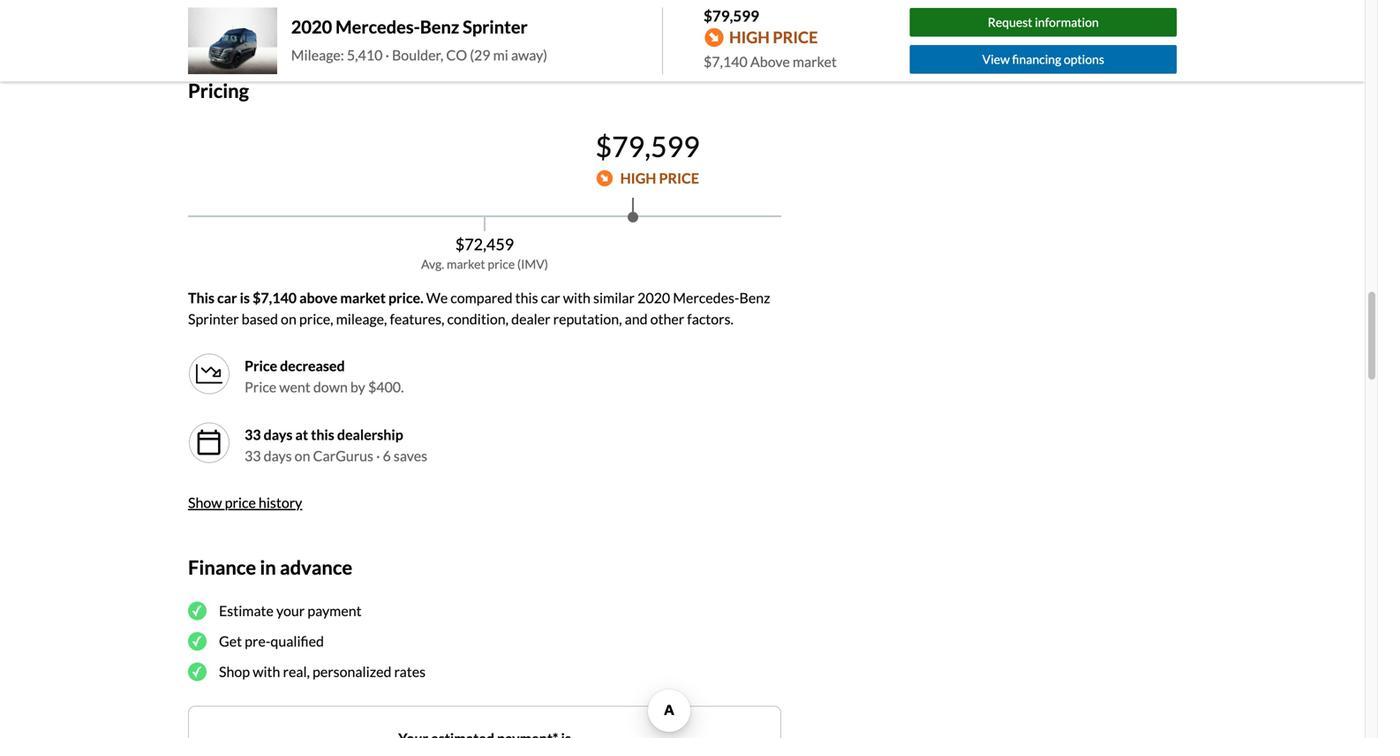 Task type: vqa. For each thing, say whether or not it's contained in the screenshot.
for
no



Task type: describe. For each thing, give the bounding box(es) containing it.
cargurus
[[313, 447, 374, 464]]

benz inside 2020 mercedes-benz sprinter mileage: 5,410 · boulder, co (29 mi away)
[[420, 16, 459, 37]]

$72,459 avg. market price (imv)
[[421, 234, 548, 271]]

1 33 from the top
[[245, 426, 261, 443]]

· inside 2020 mercedes-benz sprinter mileage: 5,410 · boulder, co (29 mi away)
[[385, 46, 389, 63]]

$400.
[[368, 378, 404, 396]]

car inside the we compared this car with similar 2020 mercedes-benz sprinter based on price, mileage, features, condition, dealer reputation, and other factors.
[[541, 289, 560, 306]]

condition,
[[447, 310, 509, 328]]

save 20% on the full autocheck vehicle history report link
[[188, 17, 539, 36]]

high price
[[729, 28, 818, 47]]

co
[[446, 46, 467, 63]]

dealership
[[337, 426, 403, 443]]

save
[[188, 17, 217, 34]]

price inside "$72,459 avg. market price (imv)"
[[488, 256, 515, 271]]

with inside the we compared this car with similar 2020 mercedes-benz sprinter based on price, mileage, features, condition, dealer reputation, and other factors.
[[563, 289, 591, 306]]

1 horizontal spatial $7,140
[[704, 53, 748, 70]]

0 vertical spatial on
[[250, 17, 266, 34]]

finance
[[188, 556, 256, 579]]

estimate your payment
[[219, 602, 362, 619]]

this inside '33 days at this dealership 33 days on cargurus · 6 saves'
[[311, 426, 334, 443]]

request information button
[[910, 8, 1177, 37]]

mercedes- inside the we compared this car with similar 2020 mercedes-benz sprinter based on price, mileage, features, condition, dealer reputation, and other factors.
[[673, 289, 740, 306]]

2020 inside 2020 mercedes-benz sprinter mileage: 5,410 · boulder, co (29 mi away)
[[291, 16, 332, 37]]

mileage,
[[336, 310, 387, 328]]

get
[[219, 633, 242, 650]]

factors.
[[687, 310, 734, 328]]

2 price from the top
[[245, 378, 277, 396]]

request information
[[988, 15, 1099, 30]]

price.
[[389, 289, 424, 306]]

we
[[426, 289, 448, 306]]

we compared this car with similar 2020 mercedes-benz sprinter based on price, mileage, features, condition, dealer reputation, and other factors.
[[188, 289, 771, 328]]

save 20% on the full autocheck vehicle history report
[[188, 17, 519, 34]]

view financing options
[[983, 52, 1105, 67]]

price for show price history
[[225, 494, 256, 511]]

estimate
[[219, 602, 274, 619]]

the
[[268, 17, 289, 34]]

based
[[242, 310, 278, 328]]

2 days from the top
[[264, 447, 292, 464]]

report
[[479, 17, 519, 34]]

above
[[751, 53, 790, 70]]

market for $72,459
[[447, 256, 485, 271]]

at
[[295, 426, 308, 443]]

sprinter inside the we compared this car with similar 2020 mercedes-benz sprinter based on price, mileage, features, condition, dealer reputation, and other factors.
[[188, 310, 239, 328]]

save 20% on the full autocheck vehicle history report image
[[522, 19, 539, 36]]

$79,599 for high price
[[596, 129, 700, 163]]

high
[[620, 169, 657, 187]]

pre-
[[245, 633, 271, 650]]

avg.
[[421, 256, 444, 271]]

20%
[[220, 17, 247, 34]]

2020 mercedes-benz sprinter mileage: 5,410 · boulder, co (29 mi away)
[[291, 16, 548, 63]]

mi
[[493, 46, 509, 63]]

vehicle
[[386, 17, 430, 34]]

price for high price
[[659, 169, 699, 187]]

above
[[300, 289, 338, 306]]

this car is $7,140 above market price.
[[188, 289, 424, 306]]

full
[[292, 17, 312, 34]]

shop with real, personalized rates
[[219, 663, 426, 680]]

pricing
[[188, 79, 249, 102]]

price,
[[299, 310, 333, 328]]

reputation,
[[553, 310, 622, 328]]

1 horizontal spatial history
[[433, 17, 476, 34]]

shop
[[219, 663, 250, 680]]

sprinter inside 2020 mercedes-benz sprinter mileage: 5,410 · boulder, co (29 mi away)
[[463, 16, 528, 37]]

down
[[313, 378, 348, 396]]



Task type: locate. For each thing, give the bounding box(es) containing it.
2020 up other
[[638, 289, 670, 306]]

other
[[651, 310, 685, 328]]

1 vertical spatial price
[[245, 378, 277, 396]]

car
[[217, 289, 237, 306], [541, 289, 560, 306]]

qualified
[[271, 633, 324, 650]]

0 vertical spatial $79,599
[[704, 7, 760, 25]]

market inside "$72,459 avg. market price (imv)"
[[447, 256, 485, 271]]

sprinter down this
[[188, 310, 239, 328]]

autocheck
[[314, 17, 384, 34]]

price right show
[[225, 494, 256, 511]]

financing
[[1013, 52, 1062, 67]]

price
[[773, 28, 818, 47]]

payment
[[308, 602, 362, 619]]

your
[[276, 602, 305, 619]]

information
[[1035, 15, 1099, 30]]

0 horizontal spatial mercedes-
[[336, 16, 420, 37]]

1 vertical spatial on
[[281, 310, 297, 328]]

1 horizontal spatial sprinter
[[463, 16, 528, 37]]

went
[[279, 378, 311, 396]]

get pre-qualified
[[219, 633, 324, 650]]

1 vertical spatial with
[[253, 663, 280, 680]]

view financing options button
[[910, 45, 1177, 74]]

1 vertical spatial history
[[259, 494, 302, 511]]

market down the $72,459
[[447, 256, 485, 271]]

car left is
[[217, 289, 237, 306]]

33 left at
[[245, 426, 261, 443]]

1 horizontal spatial benz
[[740, 289, 771, 306]]

2 car from the left
[[541, 289, 560, 306]]

1 vertical spatial market
[[447, 256, 485, 271]]

mercedes- up '5,410'
[[336, 16, 420, 37]]

·
[[385, 46, 389, 63], [376, 447, 380, 464]]

1 horizontal spatial car
[[541, 289, 560, 306]]

· right '5,410'
[[385, 46, 389, 63]]

1 vertical spatial 33
[[245, 447, 261, 464]]

on left the
[[250, 17, 266, 34]]

history up the 'finance in advance'
[[259, 494, 302, 511]]

benz
[[420, 16, 459, 37], [740, 289, 771, 306]]

request
[[988, 15, 1033, 30]]

this up dealer
[[515, 289, 538, 306]]

rates
[[394, 663, 426, 680]]

price left went
[[245, 378, 277, 396]]

0 horizontal spatial $79,599
[[596, 129, 700, 163]]

mercedes-
[[336, 16, 420, 37], [673, 289, 740, 306]]

price decreased price went down by $400.
[[245, 357, 404, 396]]

away)
[[511, 46, 548, 63]]

on down at
[[295, 447, 310, 464]]

$79,599
[[704, 7, 760, 25], [596, 129, 700, 163]]

$72,459
[[455, 234, 514, 254]]

by
[[351, 378, 366, 396]]

33 days at this dealership image
[[188, 422, 231, 464], [195, 429, 223, 457]]

1 horizontal spatial mercedes-
[[673, 289, 740, 306]]

1 vertical spatial 2020
[[638, 289, 670, 306]]

$7,140 above market
[[704, 53, 837, 70]]

mileage:
[[291, 46, 344, 63]]

market down price
[[793, 53, 837, 70]]

this right at
[[311, 426, 334, 443]]

0 vertical spatial price
[[245, 357, 277, 374]]

$79,599 up high at top right
[[704, 7, 760, 25]]

0 vertical spatial days
[[264, 426, 293, 443]]

1 horizontal spatial $79,599
[[704, 7, 760, 25]]

personalized
[[313, 663, 392, 680]]

1 horizontal spatial market
[[447, 256, 485, 271]]

$7,140 up based
[[253, 289, 297, 306]]

1 horizontal spatial with
[[563, 289, 591, 306]]

market
[[793, 53, 837, 70], [447, 256, 485, 271], [340, 289, 386, 306]]

1 car from the left
[[217, 289, 237, 306]]

2020 mercedes-benz sprinter image
[[188, 8, 277, 74]]

on inside the we compared this car with similar 2020 mercedes-benz sprinter based on price, mileage, features, condition, dealer reputation, and other factors.
[[281, 310, 297, 328]]

1 vertical spatial benz
[[740, 289, 771, 306]]

high price
[[620, 169, 699, 187]]

is
[[240, 289, 250, 306]]

0 horizontal spatial with
[[253, 663, 280, 680]]

· left the 6
[[376, 447, 380, 464]]

$7,140 down high at top right
[[704, 53, 748, 70]]

real,
[[283, 663, 310, 680]]

on down this car is $7,140 above market price.
[[281, 310, 297, 328]]

price
[[659, 169, 699, 187], [488, 256, 515, 271], [225, 494, 256, 511]]

days up show price history
[[264, 447, 292, 464]]

decreased
[[280, 357, 345, 374]]

dealer
[[511, 310, 551, 328]]

0 horizontal spatial car
[[217, 289, 237, 306]]

show
[[188, 494, 222, 511]]

mercedes- up factors.
[[673, 289, 740, 306]]

and
[[625, 310, 648, 328]]

1 vertical spatial $79,599
[[596, 129, 700, 163]]

(imv)
[[517, 256, 548, 271]]

history up co
[[433, 17, 476, 34]]

high
[[729, 28, 770, 47]]

0 vertical spatial sprinter
[[463, 16, 528, 37]]

0 vertical spatial 33
[[245, 426, 261, 443]]

market for $7,140
[[793, 53, 837, 70]]

finance in advance
[[188, 556, 352, 579]]

0 horizontal spatial this
[[311, 426, 334, 443]]

2020 inside the we compared this car with similar 2020 mercedes-benz sprinter based on price, mileage, features, condition, dealer reputation, and other factors.
[[638, 289, 670, 306]]

saves
[[394, 447, 427, 464]]

high price image
[[596, 170, 613, 187]]

this inside the we compared this car with similar 2020 mercedes-benz sprinter based on price, mileage, features, condition, dealer reputation, and other factors.
[[515, 289, 538, 306]]

1 vertical spatial this
[[311, 426, 334, 443]]

2 33 from the top
[[245, 447, 261, 464]]

1 vertical spatial price
[[488, 256, 515, 271]]

2 horizontal spatial price
[[659, 169, 699, 187]]

1 days from the top
[[264, 426, 293, 443]]

0 horizontal spatial $7,140
[[253, 289, 297, 306]]

33 up show price history link
[[245, 447, 261, 464]]

1 horizontal spatial ·
[[385, 46, 389, 63]]

1 vertical spatial ·
[[376, 447, 380, 464]]

show price history
[[188, 494, 302, 511]]

days left at
[[264, 426, 293, 443]]

$79,599 up high
[[596, 129, 700, 163]]

1 vertical spatial sprinter
[[188, 310, 239, 328]]

1 vertical spatial mercedes-
[[673, 289, 740, 306]]

market up mileage,
[[340, 289, 386, 306]]

0 horizontal spatial market
[[340, 289, 386, 306]]

benz inside the we compared this car with similar 2020 mercedes-benz sprinter based on price, mileage, features, condition, dealer reputation, and other factors.
[[740, 289, 771, 306]]

on inside '33 days at this dealership 33 days on cargurus · 6 saves'
[[295, 447, 310, 464]]

2 horizontal spatial market
[[793, 53, 837, 70]]

this
[[188, 289, 215, 306]]

0 vertical spatial $7,140
[[704, 53, 748, 70]]

6
[[383, 447, 391, 464]]

33
[[245, 426, 261, 443], [245, 447, 261, 464]]

0 vertical spatial mercedes-
[[336, 16, 420, 37]]

0 horizontal spatial history
[[259, 494, 302, 511]]

with up reputation,
[[563, 289, 591, 306]]

car up dealer
[[541, 289, 560, 306]]

this
[[515, 289, 538, 306], [311, 426, 334, 443]]

sprinter up mi
[[463, 16, 528, 37]]

2020
[[291, 16, 332, 37], [638, 289, 670, 306]]

with left real,
[[253, 663, 280, 680]]

1 vertical spatial days
[[264, 447, 292, 464]]

0 horizontal spatial sprinter
[[188, 310, 239, 328]]

$7,140
[[704, 53, 748, 70], [253, 289, 297, 306]]

in
[[260, 556, 276, 579]]

mercedes- inside 2020 mercedes-benz sprinter mileage: 5,410 · boulder, co (29 mi away)
[[336, 16, 420, 37]]

· inside '33 days at this dealership 33 days on cargurus · 6 saves'
[[376, 447, 380, 464]]

2 vertical spatial on
[[295, 447, 310, 464]]

0 vertical spatial this
[[515, 289, 538, 306]]

on
[[250, 17, 266, 34], [281, 310, 297, 328], [295, 447, 310, 464]]

price right high
[[659, 169, 699, 187]]

1 horizontal spatial price
[[488, 256, 515, 271]]

0 vertical spatial 2020
[[291, 16, 332, 37]]

sprinter
[[463, 16, 528, 37], [188, 310, 239, 328]]

$79,599 for $7,140
[[704, 7, 760, 25]]

advance
[[280, 556, 352, 579]]

compared
[[451, 289, 513, 306]]

price down the $72,459
[[488, 256, 515, 271]]

boulder,
[[392, 46, 444, 63]]

0 vertical spatial history
[[433, 17, 476, 34]]

33 days at this dealership 33 days on cargurus · 6 saves
[[245, 426, 427, 464]]

options
[[1064, 52, 1105, 67]]

0 vertical spatial price
[[659, 169, 699, 187]]

0 vertical spatial with
[[563, 289, 591, 306]]

2 vertical spatial market
[[340, 289, 386, 306]]

0 horizontal spatial price
[[225, 494, 256, 511]]

features,
[[390, 310, 445, 328]]

price down based
[[245, 357, 277, 374]]

1 horizontal spatial this
[[515, 289, 538, 306]]

2 vertical spatial price
[[225, 494, 256, 511]]

1 vertical spatial $7,140
[[253, 289, 297, 306]]

5,410
[[347, 46, 383, 63]]

0 horizontal spatial benz
[[420, 16, 459, 37]]

price
[[245, 357, 277, 374], [245, 378, 277, 396]]

0 vertical spatial benz
[[420, 16, 459, 37]]

0 horizontal spatial 2020
[[291, 16, 332, 37]]

0 vertical spatial ·
[[385, 46, 389, 63]]

1 horizontal spatial 2020
[[638, 289, 670, 306]]

(29
[[470, 46, 491, 63]]

1 price from the top
[[245, 357, 277, 374]]

days
[[264, 426, 293, 443], [264, 447, 292, 464]]

2020 up mileage:
[[291, 16, 332, 37]]

show price history link
[[188, 494, 302, 511]]

0 vertical spatial market
[[793, 53, 837, 70]]

similar
[[593, 289, 635, 306]]

0 horizontal spatial ·
[[376, 447, 380, 464]]

price decreased image
[[188, 353, 231, 395], [195, 360, 223, 388]]

view
[[983, 52, 1010, 67]]



